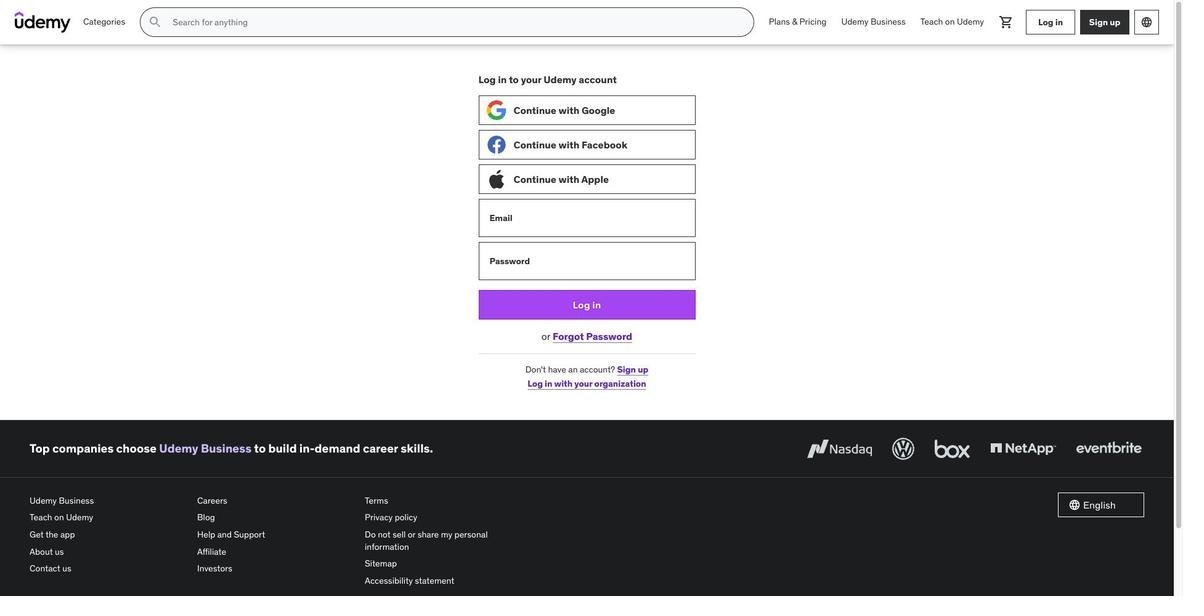 Task type: locate. For each thing, give the bounding box(es) containing it.
udemy image
[[15, 12, 71, 33]]

eventbrite image
[[1074, 436, 1145, 463]]

choose a language image
[[1141, 16, 1154, 28]]

volkswagen image
[[890, 436, 917, 463]]

netapp image
[[988, 436, 1059, 463]]

box image
[[932, 436, 973, 463]]

small image
[[1069, 499, 1081, 512]]

submit search image
[[148, 15, 163, 30]]



Task type: vqa. For each thing, say whether or not it's contained in the screenshot.
at
no



Task type: describe. For each thing, give the bounding box(es) containing it.
shopping cart with 0 items image
[[999, 15, 1014, 30]]

nasdaq image
[[805, 436, 875, 463]]

Search for anything text field
[[170, 12, 739, 33]]



